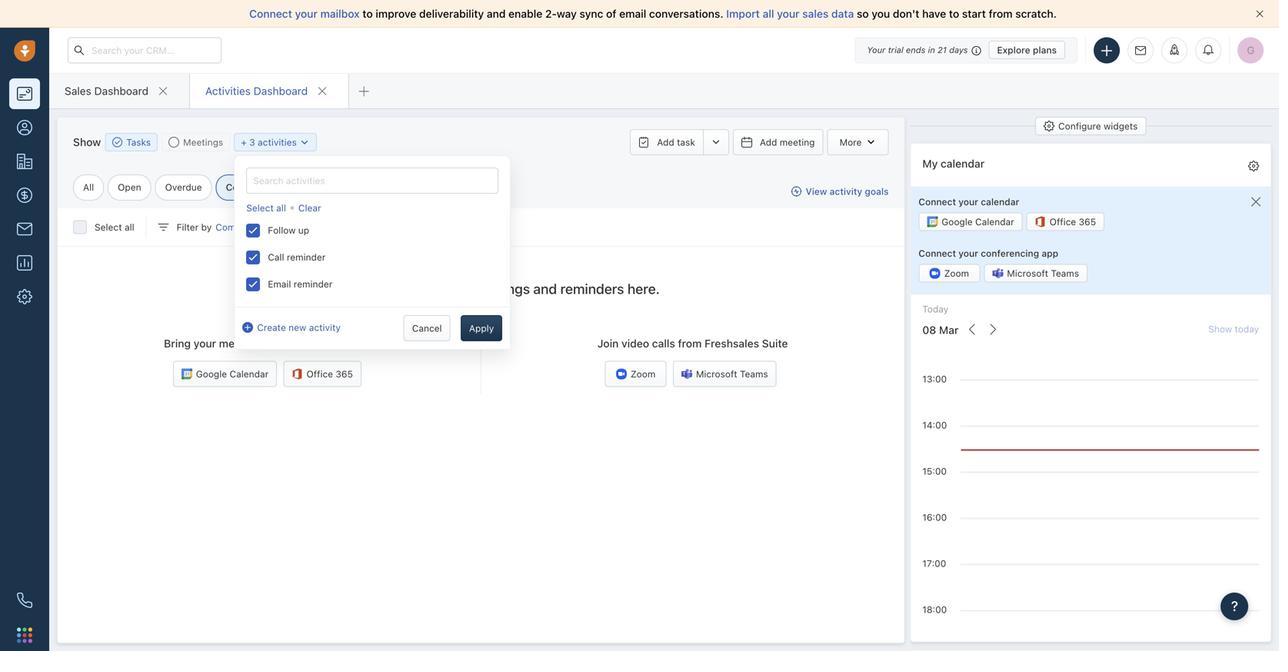 Task type: describe. For each thing, give the bounding box(es) containing it.
call reminder
[[268, 252, 326, 263]]

calendar for calendar
[[975, 216, 1014, 227]]

what's new image
[[1169, 44, 1180, 55]]

microsoft teams button for leftmost zoom button
[[673, 361, 777, 387]]

data
[[831, 7, 854, 20]]

new
[[289, 322, 306, 333]]

video
[[621, 337, 649, 350]]

1 horizontal spatial and
[[533, 281, 557, 297]]

your for connect your calendar
[[959, 196, 978, 207]]

follow up
[[268, 225, 309, 236]]

import all your sales data link
[[726, 7, 857, 20]]

)
[[288, 182, 292, 193]]

google for connect
[[942, 216, 973, 227]]

suite for join video calls from freshsales suite
[[762, 337, 788, 350]]

+ 3 activities button
[[234, 133, 317, 152]]

17:00
[[922, 558, 946, 569]]

microsoft for leftmost zoom button
[[696, 369, 737, 380]]

view
[[806, 186, 827, 197]]

your trial ends in 21 days
[[867, 45, 968, 55]]

for
[[307, 222, 319, 233]]

1 horizontal spatial from
[[989, 7, 1013, 20]]

view activity goals
[[806, 186, 889, 197]]

phone image
[[17, 593, 32, 608]]

(
[[278, 182, 282, 193]]

activities dashboard
[[205, 85, 308, 97]]

create
[[257, 322, 286, 333]]

you
[[872, 7, 890, 20]]

explore plans
[[997, 45, 1057, 55]]

view activity goals link
[[791, 185, 889, 198]]

your for connect your mailbox to improve deliverability and enable 2-way sync of email conversations. import all your sales data so you don't have to start from scratch.
[[295, 7, 318, 20]]

Search activities text field
[[246, 168, 499, 194]]

ends
[[906, 45, 925, 55]]

1 vertical spatial select
[[95, 222, 122, 233]]

don't
[[893, 7, 919, 20]]

tasks,
[[430, 281, 468, 297]]

add meeting button
[[733, 129, 823, 155]]

your
[[867, 45, 886, 55]]

down image
[[299, 137, 310, 148]]

08
[[922, 324, 936, 337]]

office 365 for bring your meetings into freshsales suite
[[307, 369, 353, 380]]

call
[[268, 252, 284, 263]]

meetings
[[183, 137, 223, 148]]

have
[[922, 7, 946, 20]]

activities
[[205, 85, 251, 97]]

office 365 button for connect your calendar
[[1026, 212, 1105, 231]]

show
[[73, 136, 101, 148]]

enable
[[508, 7, 542, 20]]

into
[[269, 337, 288, 350]]

create new activity
[[257, 322, 341, 333]]

email
[[268, 279, 291, 290]]

0 horizontal spatial meetings
[[219, 337, 266, 350]]

meeting
[[780, 137, 815, 148]]

teams for top zoom button
[[1051, 268, 1079, 279]]

clear link
[[298, 202, 321, 215]]

conferencing
[[981, 248, 1039, 259]]

18:00
[[922, 605, 947, 615]]

activities
[[258, 137, 297, 148]]

plans
[[1033, 45, 1057, 55]]

+
[[241, 137, 247, 148]]

so
[[857, 7, 869, 20]]

date
[[266, 222, 285, 233]]

my
[[922, 157, 938, 170]]

0 horizontal spatial and
[[487, 7, 506, 20]]

0 vertical spatial activity
[[830, 186, 862, 197]]

apply button
[[461, 315, 502, 342]]

explore plans link
[[989, 41, 1065, 59]]

google calendar button for calendar
[[919, 212, 1023, 231]]

widgets
[[1104, 121, 1138, 132]]

14:00
[[922, 420, 947, 431]]

reminder for call reminder
[[287, 252, 326, 263]]

calendar for meetings
[[230, 369, 269, 380]]

cancel button
[[404, 315, 450, 342]]

your for find your upcoming tasks, meetings and reminders here.
[[333, 281, 361, 297]]

office 365 button for bring your meetings into freshsales suite
[[283, 361, 361, 387]]

1 to from the left
[[363, 7, 373, 20]]

office for calendar
[[1050, 216, 1076, 227]]

today
[[922, 304, 948, 314]]

google calendar button for meetings
[[173, 361, 277, 387]]

apply
[[469, 323, 494, 334]]

task
[[677, 137, 695, 148]]

configure widgets button
[[1035, 117, 1146, 135]]

improve
[[376, 7, 416, 20]]

here.
[[627, 281, 660, 297]]

bring
[[164, 337, 191, 350]]

completed ( 0 )
[[226, 182, 292, 193]]

tasks
[[126, 137, 151, 148]]

select all link
[[246, 202, 286, 215]]

configure widgets
[[1058, 121, 1138, 132]]

scratch.
[[1015, 7, 1057, 20]]

+ 3 activities link
[[241, 135, 310, 150]]

sales
[[802, 7, 829, 20]]

follow
[[268, 225, 296, 236]]

cancel
[[412, 323, 442, 334]]

create new activity link
[[242, 321, 341, 335]]

your left sales
[[777, 7, 800, 20]]

0 horizontal spatial zoom button
[[605, 361, 666, 387]]

my calendar
[[922, 157, 985, 170]]

completed for completed ( 0 )
[[226, 182, 274, 193]]

connect your mailbox link
[[249, 7, 363, 20]]

microsoft teams for leftmost zoom button
[[696, 369, 768, 380]]

phone element
[[9, 585, 40, 616]]

1 horizontal spatial meetings
[[471, 281, 530, 297]]



Task type: locate. For each thing, give the bounding box(es) containing it.
sales dashboard
[[65, 85, 148, 97]]

microsoft teams down join video calls from freshsales suite
[[696, 369, 768, 380]]

close image
[[1256, 10, 1264, 18]]

way
[[557, 7, 577, 20]]

dashboard up activities
[[254, 85, 308, 97]]

meetings down create
[[219, 337, 266, 350]]

1 horizontal spatial all
[[276, 203, 286, 213]]

google calendar button down bring your meetings into freshsales suite
[[173, 361, 277, 387]]

all right import
[[763, 7, 774, 20]]

google for bring
[[196, 369, 227, 380]]

1 horizontal spatial to
[[949, 7, 959, 20]]

1 vertical spatial connect
[[919, 196, 956, 207]]

connect for connect your conferencing app
[[919, 248, 956, 259]]

more
[[840, 137, 862, 148]]

sync
[[580, 7, 603, 20]]

all
[[83, 182, 94, 193]]

1 vertical spatial completed
[[216, 222, 263, 233]]

bring your meetings into freshsales suite
[[164, 337, 374, 350]]

connect for connect your mailbox to improve deliverability and enable 2-way sync of email conversations. import all your sales data so you don't have to start from scratch.
[[249, 7, 292, 20]]

1 horizontal spatial office
[[1050, 216, 1076, 227]]

2 vertical spatial all
[[125, 222, 134, 233]]

1 vertical spatial activity
[[309, 322, 341, 333]]

1 horizontal spatial select
[[246, 203, 274, 213]]

add for add task
[[657, 137, 674, 148]]

calendar right my
[[941, 157, 985, 170]]

0 vertical spatial google calendar
[[942, 216, 1014, 227]]

1 horizontal spatial freshsales
[[705, 337, 759, 350]]

google calendar down bring your meetings into freshsales suite
[[196, 369, 269, 380]]

your down my calendar
[[959, 196, 978, 207]]

your for bring your meetings into freshsales suite
[[194, 337, 216, 350]]

office up app
[[1050, 216, 1076, 227]]

of
[[606, 7, 616, 20]]

from
[[989, 7, 1013, 20], [678, 337, 702, 350]]

1 vertical spatial office 365
[[307, 369, 353, 380]]

connect your calendar
[[919, 196, 1019, 207]]

microsoft down join video calls from freshsales suite
[[696, 369, 737, 380]]

1 vertical spatial calendar
[[230, 369, 269, 380]]

office 365
[[1050, 216, 1096, 227], [307, 369, 353, 380]]

add task
[[657, 137, 695, 148]]

0 horizontal spatial select
[[95, 222, 122, 233]]

meetings up the apply button in the left of the page
[[471, 281, 530, 297]]

add task button
[[630, 129, 703, 155]]

1 vertical spatial google calendar button
[[173, 361, 277, 387]]

connect for connect your calendar
[[919, 196, 956, 207]]

deliverability
[[419, 7, 484, 20]]

overdue
[[165, 182, 202, 193]]

explore
[[997, 45, 1030, 55]]

start
[[962, 7, 986, 20]]

microsoft teams
[[1007, 268, 1079, 279], [696, 369, 768, 380]]

add meeting
[[760, 137, 815, 148]]

app
[[1042, 248, 1058, 259]]

1 horizontal spatial calendar
[[975, 216, 1014, 227]]

1 freshsales from the left
[[291, 337, 345, 350]]

zoom button
[[919, 264, 980, 282], [605, 361, 666, 387]]

send email image
[[1135, 46, 1146, 56]]

2 to from the left
[[949, 7, 959, 20]]

office 365 button up app
[[1026, 212, 1105, 231]]

1 vertical spatial reminder
[[294, 279, 332, 290]]

add left task
[[657, 137, 674, 148]]

1 vertical spatial microsoft teams
[[696, 369, 768, 380]]

0 vertical spatial select all
[[246, 203, 286, 213]]

0 horizontal spatial to
[[363, 7, 373, 20]]

1 dashboard from the left
[[94, 85, 148, 97]]

1 horizontal spatial google
[[942, 216, 973, 227]]

2-
[[545, 7, 557, 20]]

freshworks switcher image
[[17, 628, 32, 643]]

google down the connect your calendar
[[942, 216, 973, 227]]

365 for connect your calendar
[[1079, 216, 1096, 227]]

0 horizontal spatial calendar
[[230, 369, 269, 380]]

0 vertical spatial office 365 button
[[1026, 212, 1105, 231]]

connect down my
[[919, 196, 956, 207]]

2 dashboard from the left
[[254, 85, 308, 97]]

0 vertical spatial select
[[246, 203, 274, 213]]

freshsales down create new activity
[[291, 337, 345, 350]]

0 vertical spatial zoom button
[[919, 264, 980, 282]]

add left meeting
[[760, 137, 777, 148]]

google calendar for meetings
[[196, 369, 269, 380]]

from right the 'calls'
[[678, 337, 702, 350]]

sales
[[65, 85, 91, 97]]

teams down app
[[1051, 268, 1079, 279]]

calendar
[[941, 157, 985, 170], [981, 196, 1019, 207]]

google calendar button down the connect your calendar
[[919, 212, 1023, 231]]

microsoft teams button down join video calls from freshsales suite
[[673, 361, 777, 387]]

0 horizontal spatial google calendar
[[196, 369, 269, 380]]

1 vertical spatial from
[[678, 337, 702, 350]]

microsoft down conferencing
[[1007, 268, 1048, 279]]

1 vertical spatial google calendar
[[196, 369, 269, 380]]

completed
[[226, 182, 274, 193], [216, 222, 263, 233]]

freshsales right the 'calls'
[[705, 337, 759, 350]]

teams down join video calls from freshsales suite
[[740, 369, 768, 380]]

1 vertical spatial 365
[[336, 369, 353, 380]]

1 horizontal spatial google calendar
[[942, 216, 1014, 227]]

google calendar for calendar
[[942, 216, 1014, 227]]

calendar up connect your conferencing app
[[975, 216, 1014, 227]]

zoom for top zoom button
[[944, 268, 969, 279]]

microsoft for top zoom button
[[1007, 268, 1048, 279]]

mar
[[939, 324, 959, 337]]

2 freshsales from the left
[[705, 337, 759, 350]]

office 365 for connect your calendar
[[1050, 216, 1096, 227]]

0 vertical spatial microsoft teams button
[[984, 264, 1088, 282]]

0 vertical spatial 365
[[1079, 216, 1096, 227]]

suite for bring your meetings into freshsales suite
[[348, 337, 374, 350]]

0 vertical spatial microsoft teams
[[1007, 268, 1079, 279]]

1 horizontal spatial microsoft teams button
[[984, 264, 1088, 282]]

0 vertical spatial google calendar button
[[919, 212, 1023, 231]]

0 horizontal spatial office
[[307, 369, 333, 380]]

select all up 'completed date' "button" at the left top of page
[[246, 203, 286, 213]]

1 suite from the left
[[348, 337, 374, 350]]

zoom down connect your conferencing app
[[944, 268, 969, 279]]

0 horizontal spatial activity
[[309, 322, 341, 333]]

your
[[295, 7, 318, 20], [777, 7, 800, 20], [959, 196, 978, 207], [959, 248, 978, 259], [333, 281, 361, 297], [194, 337, 216, 350]]

select
[[246, 203, 274, 213], [95, 222, 122, 233]]

completed right by
[[216, 222, 263, 233]]

0 vertical spatial microsoft
[[1007, 268, 1048, 279]]

from right the start
[[989, 7, 1013, 20]]

zoom for leftmost zoom button
[[631, 369, 655, 380]]

1 vertical spatial and
[[533, 281, 557, 297]]

zoom button down video
[[605, 361, 666, 387]]

by
[[201, 222, 212, 233]]

open
[[118, 182, 141, 193]]

1 horizontal spatial office 365 button
[[1026, 212, 1105, 231]]

1 horizontal spatial zoom button
[[919, 264, 980, 282]]

dashboard
[[94, 85, 148, 97], [254, 85, 308, 97]]

your right bring
[[194, 337, 216, 350]]

mailbox
[[320, 7, 360, 20]]

select inside select all link
[[246, 203, 274, 213]]

find
[[302, 281, 329, 297]]

1 vertical spatial google
[[196, 369, 227, 380]]

1 horizontal spatial dashboard
[[254, 85, 308, 97]]

add for add meeting
[[760, 137, 777, 148]]

completed up select all link
[[226, 182, 274, 193]]

activity right view
[[830, 186, 862, 197]]

2 vertical spatial connect
[[919, 248, 956, 259]]

dashboard for sales dashboard
[[94, 85, 148, 97]]

your for connect your conferencing app
[[959, 248, 978, 259]]

dashboard right sales
[[94, 85, 148, 97]]

freshsales
[[291, 337, 345, 350], [705, 337, 759, 350]]

1 vertical spatial calendar
[[981, 196, 1019, 207]]

to right mailbox at the left top
[[363, 7, 373, 20]]

1 vertical spatial microsoft teams button
[[673, 361, 777, 387]]

1 horizontal spatial teams
[[1051, 268, 1079, 279]]

15:00
[[922, 466, 947, 477]]

0 horizontal spatial microsoft
[[696, 369, 737, 380]]

1 horizontal spatial microsoft
[[1007, 268, 1048, 279]]

0 horizontal spatial google
[[196, 369, 227, 380]]

0 vertical spatial google
[[942, 216, 973, 227]]

conversations.
[[649, 7, 723, 20]]

and left enable
[[487, 7, 506, 20]]

join
[[597, 337, 619, 350]]

office 365 down create new activity
[[307, 369, 353, 380]]

select up 'completed date' "button" at the left top of page
[[246, 203, 274, 213]]

days
[[949, 45, 968, 55]]

0 horizontal spatial all
[[125, 222, 134, 233]]

connect left mailbox at the left top
[[249, 7, 292, 20]]

and
[[487, 7, 506, 20], [533, 281, 557, 297]]

13:00
[[922, 374, 947, 385]]

microsoft teams button down app
[[984, 264, 1088, 282]]

1 horizontal spatial suite
[[762, 337, 788, 350]]

completed date button
[[212, 221, 307, 234]]

dashboard for activities dashboard
[[254, 85, 308, 97]]

activity right new
[[309, 322, 341, 333]]

0 horizontal spatial suite
[[348, 337, 374, 350]]

0 vertical spatial calendar
[[975, 216, 1014, 227]]

08 mar
[[922, 324, 959, 337]]

suite
[[348, 337, 374, 350], [762, 337, 788, 350]]

all down open
[[125, 222, 134, 233]]

completed inside "button"
[[216, 222, 263, 233]]

3
[[249, 137, 255, 148]]

goals
[[865, 186, 889, 197]]

0 horizontal spatial office 365
[[307, 369, 353, 380]]

microsoft teams for top zoom button
[[1007, 268, 1079, 279]]

0 vertical spatial office 365
[[1050, 216, 1096, 227]]

1 vertical spatial office
[[307, 369, 333, 380]]

all up "date"
[[276, 203, 286, 213]]

zoom button up "today"
[[919, 264, 980, 282]]

microsoft teams button
[[984, 264, 1088, 282], [673, 361, 777, 387]]

freshsales for from
[[705, 337, 759, 350]]

0 vertical spatial meetings
[[471, 281, 530, 297]]

0 horizontal spatial zoom
[[631, 369, 655, 380]]

office down create new activity
[[307, 369, 333, 380]]

2 add from the left
[[760, 137, 777, 148]]

0 vertical spatial connect
[[249, 7, 292, 20]]

select down open
[[95, 222, 122, 233]]

1 vertical spatial all
[[276, 203, 286, 213]]

reminder down up
[[287, 252, 326, 263]]

office
[[1050, 216, 1076, 227], [307, 369, 333, 380]]

join video calls from freshsales suite
[[597, 337, 788, 350]]

0 vertical spatial zoom
[[944, 268, 969, 279]]

0 horizontal spatial from
[[678, 337, 702, 350]]

0 horizontal spatial microsoft teams
[[696, 369, 768, 380]]

1 horizontal spatial google calendar button
[[919, 212, 1023, 231]]

1 vertical spatial teams
[[740, 369, 768, 380]]

Search your CRM... text field
[[68, 37, 221, 63]]

2 suite from the left
[[762, 337, 788, 350]]

reminder down call reminder
[[294, 279, 332, 290]]

21
[[938, 45, 947, 55]]

import
[[726, 7, 760, 20]]

freshsales for into
[[291, 337, 345, 350]]

0 horizontal spatial add
[[657, 137, 674, 148]]

calendar down bring your meetings into freshsales suite
[[230, 369, 269, 380]]

1 horizontal spatial zoom
[[944, 268, 969, 279]]

1 horizontal spatial select all
[[246, 203, 286, 213]]

activity
[[830, 186, 862, 197], [309, 322, 341, 333]]

completed date
[[216, 222, 285, 233]]

your left mailbox at the left top
[[295, 7, 318, 20]]

zoom down video
[[631, 369, 655, 380]]

0 horizontal spatial freshsales
[[291, 337, 345, 350]]

calendar up conferencing
[[981, 196, 1019, 207]]

1 vertical spatial zoom
[[631, 369, 655, 380]]

office for meetings
[[307, 369, 333, 380]]

connect up "today"
[[919, 248, 956, 259]]

google
[[942, 216, 973, 227], [196, 369, 227, 380]]

16:00
[[922, 512, 947, 523]]

0 vertical spatial all
[[763, 7, 774, 20]]

1 horizontal spatial microsoft teams
[[1007, 268, 1079, 279]]

1 add from the left
[[657, 137, 674, 148]]

0 horizontal spatial google calendar button
[[173, 361, 277, 387]]

meetings
[[471, 281, 530, 297], [219, 337, 266, 350]]

up
[[298, 225, 309, 236]]

your left conferencing
[[959, 248, 978, 259]]

reminder for email reminder
[[294, 279, 332, 290]]

1 horizontal spatial activity
[[830, 186, 862, 197]]

microsoft teams down app
[[1007, 268, 1079, 279]]

to left the start
[[949, 7, 959, 20]]

0 vertical spatial completed
[[226, 182, 274, 193]]

completed for completed date
[[216, 222, 263, 233]]

1 vertical spatial select all
[[95, 222, 134, 233]]

1 vertical spatial meetings
[[219, 337, 266, 350]]

365 for bring your meetings into freshsales suite
[[336, 369, 353, 380]]

google calendar down the connect your calendar
[[942, 216, 1014, 227]]

your right 'find'
[[333, 281, 361, 297]]

0 vertical spatial calendar
[[941, 157, 985, 170]]

office 365 up app
[[1050, 216, 1096, 227]]

in
[[928, 45, 935, 55]]

0 horizontal spatial teams
[[740, 369, 768, 380]]

0 vertical spatial teams
[[1051, 268, 1079, 279]]

google calendar
[[942, 216, 1014, 227], [196, 369, 269, 380]]

1 vertical spatial zoom button
[[605, 361, 666, 387]]

0 horizontal spatial microsoft teams button
[[673, 361, 777, 387]]

+ 3 activities
[[241, 137, 297, 148]]

email
[[619, 7, 646, 20]]

365
[[1079, 216, 1096, 227], [336, 369, 353, 380]]

google down bring your meetings into freshsales suite
[[196, 369, 227, 380]]

0 horizontal spatial select all
[[95, 222, 134, 233]]

0 horizontal spatial dashboard
[[94, 85, 148, 97]]

0 horizontal spatial office 365 button
[[283, 361, 361, 387]]

0 vertical spatial from
[[989, 7, 1013, 20]]

email reminder
[[268, 279, 332, 290]]

connect your conferencing app
[[919, 248, 1058, 259]]

2 horizontal spatial all
[[763, 7, 774, 20]]

microsoft teams button for top zoom button
[[984, 264, 1088, 282]]

calls
[[652, 337, 675, 350]]

0 vertical spatial reminder
[[287, 252, 326, 263]]

select all down open
[[95, 222, 134, 233]]

office 365 button down create new activity
[[283, 361, 361, 387]]

teams for leftmost zoom button
[[740, 369, 768, 380]]

0 horizontal spatial 365
[[336, 369, 353, 380]]

reminders
[[560, 281, 624, 297]]

configure
[[1058, 121, 1101, 132]]

and left reminders
[[533, 281, 557, 297]]

1 horizontal spatial 365
[[1079, 216, 1096, 227]]

1 horizontal spatial add
[[760, 137, 777, 148]]

0 vertical spatial office
[[1050, 216, 1076, 227]]



Task type: vqa. For each thing, say whether or not it's contained in the screenshot.
the View activity goals
yes



